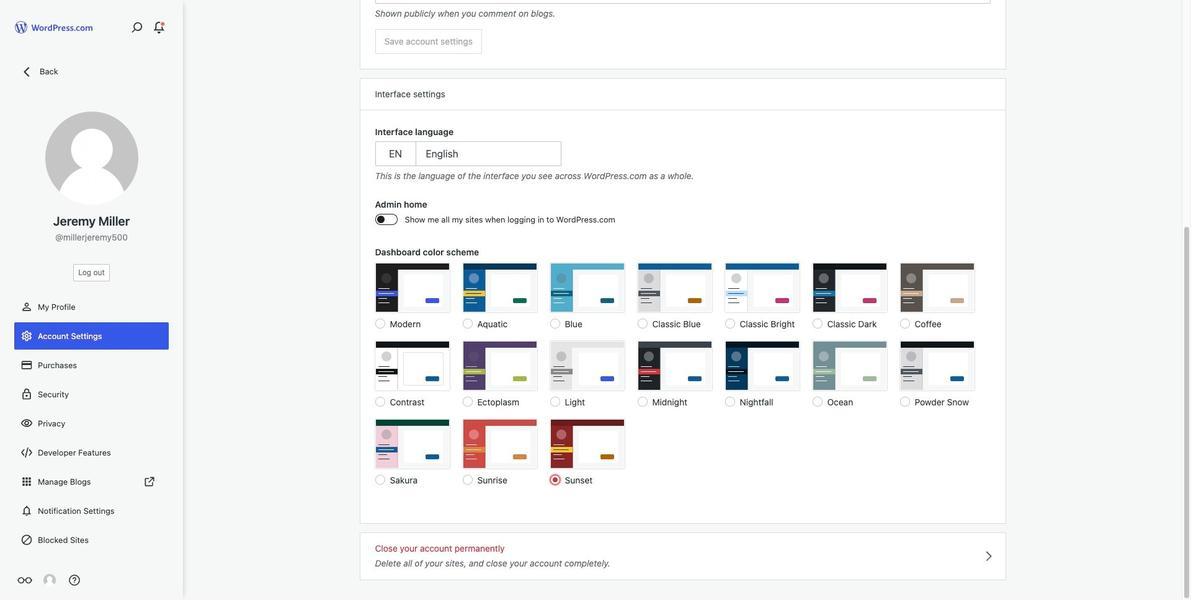 Task type: vqa. For each thing, say whether or not it's contained in the screenshot.
block icon
yes



Task type: describe. For each thing, give the bounding box(es) containing it.
sunrise image
[[463, 420, 537, 470]]

ocean image
[[813, 342, 887, 391]]

sakura image
[[375, 420, 450, 470]]

sunset image
[[550, 420, 625, 470]]

contrast image
[[375, 342, 450, 391]]

apps image
[[20, 476, 33, 488]]

credit_card image
[[20, 359, 33, 372]]

visibility image
[[20, 418, 33, 430]]

lock image
[[20, 389, 33, 401]]

1 vertical spatial jeremy miller image
[[43, 575, 56, 587]]

3 group from the top
[[375, 198, 991, 234]]

modern image
[[375, 263, 450, 313]]

nightfall image
[[725, 342, 800, 391]]

notifications image
[[20, 505, 33, 518]]

ectoplasm image
[[463, 342, 537, 391]]



Task type: locate. For each thing, give the bounding box(es) containing it.
main content
[[360, 0, 1006, 581]]

None radio
[[463, 319, 473, 329], [725, 319, 735, 329], [900, 319, 910, 329], [900, 398, 910, 407], [550, 476, 560, 486], [463, 319, 473, 329], [725, 319, 735, 329], [900, 319, 910, 329], [900, 398, 910, 407], [550, 476, 560, 486]]

powder snow image
[[900, 342, 975, 391]]

settings image
[[20, 330, 33, 343]]

classic dark image
[[813, 263, 887, 313]]

None radio
[[375, 319, 385, 329], [550, 319, 560, 329], [638, 319, 648, 329], [813, 319, 823, 329], [375, 398, 385, 407], [463, 398, 473, 407], [550, 398, 560, 407], [638, 398, 648, 407], [725, 398, 735, 407], [813, 398, 823, 407], [375, 476, 385, 486], [463, 476, 473, 486], [375, 319, 385, 329], [550, 319, 560, 329], [638, 319, 648, 329], [813, 319, 823, 329], [375, 398, 385, 407], [463, 398, 473, 407], [550, 398, 560, 407], [638, 398, 648, 407], [725, 398, 735, 407], [813, 398, 823, 407], [375, 476, 385, 486], [463, 476, 473, 486]]

4 group from the top
[[375, 246, 991, 497]]

jeremy miller image
[[45, 112, 138, 205], [43, 575, 56, 587]]

classic bright image
[[725, 263, 800, 313]]

1 group from the top
[[375, 0, 991, 20]]

None url field
[[375, 0, 991, 4]]

aquatic image
[[463, 263, 537, 313]]

classic blue image
[[638, 263, 712, 313]]

light image
[[550, 342, 625, 391]]

midnight image
[[638, 342, 712, 391]]

person image
[[20, 301, 33, 313]]

0 vertical spatial jeremy miller image
[[45, 112, 138, 205]]

blue image
[[550, 263, 625, 313]]

coffee image
[[900, 263, 975, 313]]

block image
[[20, 534, 33, 547]]

reader image
[[17, 574, 32, 588]]

2 group from the top
[[375, 125, 991, 182]]

group
[[375, 0, 991, 20], [375, 125, 991, 182], [375, 198, 991, 234], [375, 246, 991, 497]]



